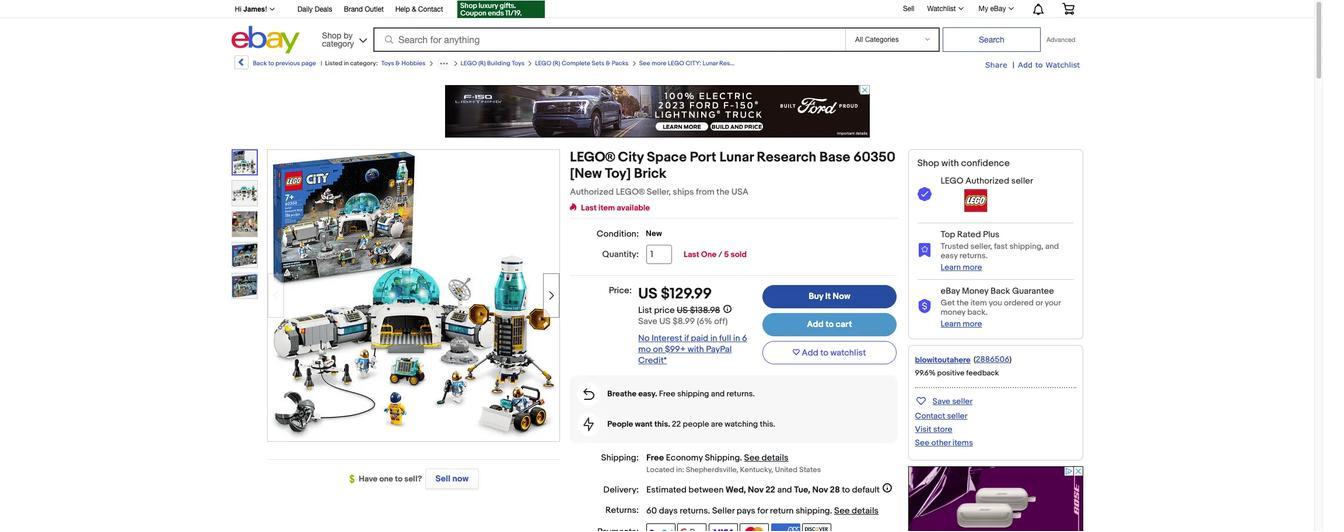 Task type: locate. For each thing, give the bounding box(es) containing it.
1 vertical spatial learn
[[941, 319, 962, 329]]

free up located
[[647, 453, 664, 464]]

nov left the 28
[[813, 485, 828, 496]]

base inside "lego® city space port lunar research base 60350 [new toy] brick authorized lego® seller, ships from the usa"
[[820, 149, 851, 166]]

complete
[[562, 60, 591, 67]]

toys right category:
[[381, 60, 394, 67]]

0 horizontal spatial details
[[762, 453, 789, 464]]

shop left by
[[322, 31, 342, 40]]

delivery:
[[604, 485, 639, 496]]

1 vertical spatial details
[[852, 506, 879, 517]]

save up contact seller link
[[933, 397, 951, 407]]

back left previous
[[253, 60, 267, 67]]

james
[[244, 5, 265, 13]]

trusted
[[941, 242, 969, 252]]

details down default at the bottom of page
[[852, 506, 879, 517]]

lunar for city:
[[703, 60, 718, 67]]

add for add to cart
[[807, 319, 824, 330]]

city:
[[686, 60, 702, 67]]

0 vertical spatial shop
[[322, 31, 342, 40]]

with details__icon image down the shop with confidence
[[918, 188, 932, 202]]

top rated plus trusted seller, fast shipping, and easy returns. learn more
[[941, 229, 1060, 273]]

add inside 'link'
[[807, 319, 824, 330]]

details up united
[[762, 453, 789, 464]]

22 left people
[[672, 420, 681, 430]]

item inside ebay money back guarantee get the item you ordered or your money back. learn more
[[971, 298, 988, 308]]

. for shipping
[[740, 453, 743, 464]]

1 vertical spatial last
[[684, 250, 700, 260]]

with details__icon image left 'breathe'
[[584, 389, 595, 400]]

lego for lego (r) complete sets & packs
[[535, 60, 552, 67]]

0 vertical spatial lunar
[[703, 60, 718, 67]]

0 vertical spatial back
[[253, 60, 267, 67]]

and right 'shipping,'
[[1046, 242, 1060, 252]]

1 this. from the left
[[655, 420, 671, 430]]

tue,
[[795, 485, 811, 496]]

your
[[1045, 298, 1061, 308]]

new
[[646, 229, 662, 239]]

0 horizontal spatial item
[[599, 203, 615, 213]]

0 horizontal spatial .
[[708, 506, 711, 517]]

$129.99
[[661, 285, 712, 304]]

to left 'cart'
[[826, 319, 834, 330]]

1 horizontal spatial research
[[757, 149, 817, 166]]

and inside top rated plus trusted seller, fast shipping, and easy returns. learn more
[[1046, 242, 1060, 252]]

estimated between wed, nov 22 and tue, nov 28 to default
[[647, 485, 880, 496]]

base for (60350)
[[748, 60, 762, 67]]

0 vertical spatial 22
[[672, 420, 681, 430]]

shop
[[322, 31, 342, 40], [918, 158, 940, 169]]

seller
[[713, 506, 735, 517]]

back up the you
[[991, 286, 1011, 297]]

space
[[647, 149, 687, 166]]

0 vertical spatial base
[[748, 60, 762, 67]]

1 vertical spatial lego®
[[616, 187, 645, 198]]

last for last one / 5 sold
[[684, 250, 700, 260]]

. left seller
[[708, 506, 711, 517]]

learn inside top rated plus trusted seller, fast shipping, and easy returns. learn more
[[941, 263, 962, 273]]

22 up 'for'
[[766, 485, 776, 496]]

save for save seller
[[933, 397, 951, 407]]

0 vertical spatial contact
[[418, 5, 443, 13]]

0 horizontal spatial the
[[717, 187, 730, 198]]

shop with confidence
[[918, 158, 1010, 169]]

lunar right port
[[720, 149, 754, 166]]

save seller button
[[916, 395, 973, 408]]

sell for sell now
[[436, 474, 451, 485]]

base left the 60350
[[820, 149, 851, 166]]

0 vertical spatial save
[[639, 316, 658, 327]]

1 horizontal spatial ebay
[[991, 5, 1007, 13]]

base left (60350) on the right top of the page
[[748, 60, 762, 67]]

shipping up people want this. 22 people are watching this.
[[678, 389, 710, 399]]

!
[[265, 5, 267, 13]]

1 horizontal spatial the
[[957, 298, 969, 308]]

Search for anything text field
[[375, 29, 844, 51]]

0 vertical spatial with
[[942, 158, 960, 169]]

see down visit
[[916, 438, 930, 448]]

$8.99
[[673, 316, 695, 327]]

0 vertical spatial watchlist
[[928, 5, 957, 13]]

watchlist down advanced
[[1046, 60, 1081, 69]]

in left 6
[[734, 333, 741, 344]]

authorized down confidence
[[966, 176, 1010, 187]]

0 horizontal spatial shop
[[322, 31, 342, 40]]

1 vertical spatial with
[[688, 344, 705, 355]]

& right sets
[[606, 60, 611, 67]]

sell left the now
[[436, 474, 451, 485]]

1 horizontal spatial save
[[933, 397, 951, 407]]

lego left 'complete'
[[535, 60, 552, 67]]

store
[[934, 425, 953, 435]]

0 horizontal spatial nov
[[748, 485, 764, 496]]

shipping
[[678, 389, 710, 399], [796, 506, 831, 517]]

item down money
[[971, 298, 988, 308]]

| right share button
[[1013, 60, 1015, 70]]

1 vertical spatial research
[[757, 149, 817, 166]]

0 horizontal spatial ebay
[[941, 286, 961, 297]]

details inside free economy shipping . see details located in: shepherdsville, kentucky, united states
[[762, 453, 789, 464]]

1 vertical spatial learn more link
[[941, 319, 983, 329]]

back inside ebay money back guarantee get the item you ordered or your money back. learn more
[[991, 286, 1011, 297]]

save inside button
[[933, 397, 951, 407]]

0 vertical spatial shipping
[[678, 389, 710, 399]]

1 horizontal spatial in
[[711, 333, 718, 344]]

share | add to watchlist
[[986, 60, 1081, 70]]

ebay up get
[[941, 286, 961, 297]]

1 horizontal spatial this.
[[760, 420, 776, 430]]

learn more link down money
[[941, 319, 983, 329]]

add down add to cart 'link'
[[802, 348, 819, 359]]

google pay image
[[678, 524, 707, 532]]

0 horizontal spatial &
[[396, 60, 400, 67]]

to left previous
[[268, 60, 274, 67]]

hi james !
[[235, 5, 267, 13]]

0 vertical spatial item
[[599, 203, 615, 213]]

free economy shipping . see details located in: shepherdsville, kentucky, united states
[[647, 453, 821, 475]]

lego® up available
[[616, 187, 645, 198]]

last down [new on the left
[[581, 203, 597, 213]]

returns. down rated
[[960, 251, 988, 261]]

more down seller,
[[963, 263, 983, 273]]

1 horizontal spatial details
[[852, 506, 879, 517]]

add inside share | add to watchlist
[[1019, 60, 1033, 69]]

no interest if paid in full in 6 mo on $99+ with paypal credit* link
[[639, 333, 748, 367]]

top
[[941, 229, 956, 240]]

0 vertical spatial add
[[1019, 60, 1033, 69]]

lego logo image
[[941, 189, 1011, 213]]

us up the interest at the bottom of the page
[[660, 316, 671, 327]]

& right help
[[412, 5, 417, 13]]

visa image
[[709, 524, 738, 532]]

lego® left city
[[570, 149, 615, 166]]

shop for shop with confidence
[[918, 158, 940, 169]]

save up no
[[639, 316, 658, 327]]

item left available
[[599, 203, 615, 213]]

hi
[[235, 5, 242, 13]]

0 horizontal spatial see details link
[[745, 453, 789, 464]]

1 horizontal spatial toys
[[512, 60, 525, 67]]

to down advanced link at the top right of page
[[1036, 60, 1044, 69]]

picture 4 of 5 image
[[232, 243, 257, 268]]

with details__icon image for top rated plus
[[918, 243, 932, 257]]

shop inside the "shop by category"
[[322, 31, 342, 40]]

learn more link down easy
[[941, 263, 983, 273]]

2 vertical spatial more
[[963, 319, 983, 329]]

one
[[380, 475, 393, 485]]

0 horizontal spatial contact
[[418, 5, 443, 13]]

0 horizontal spatial with
[[688, 344, 705, 355]]

the right get
[[957, 298, 969, 308]]

watchlist inside share | add to watchlist
[[1046, 60, 1081, 69]]

0 horizontal spatial shipping
[[678, 389, 710, 399]]

0 vertical spatial research
[[720, 60, 747, 67]]

see details link up kentucky,
[[745, 453, 789, 464]]

returns. up watching
[[727, 389, 755, 399]]

0 horizontal spatial lunar
[[703, 60, 718, 67]]

save seller
[[933, 397, 973, 407]]

0 horizontal spatial advertisement region
[[445, 85, 870, 138]]

nov
[[748, 485, 764, 496], [813, 485, 828, 496]]

us $129.99
[[639, 285, 712, 304]]

1 vertical spatial lunar
[[720, 149, 754, 166]]

this. right watching
[[760, 420, 776, 430]]

1 horizontal spatial shipping
[[796, 506, 831, 517]]

2 vertical spatial seller
[[948, 411, 968, 421]]

0 vertical spatial returns.
[[960, 251, 988, 261]]

2 learn from the top
[[941, 319, 962, 329]]

see details link down default at the bottom of page
[[835, 506, 879, 517]]

ebay right my
[[991, 5, 1007, 13]]

lego left building
[[461, 60, 477, 67]]

estimated
[[647, 485, 687, 496]]

0 horizontal spatial watchlist
[[928, 5, 957, 13]]

lego authorized seller
[[941, 176, 1034, 187]]

None submit
[[943, 27, 1041, 52]]

1 vertical spatial item
[[971, 298, 988, 308]]

list price us $138.98
[[639, 305, 721, 316]]

lunar inside "lego® city space port lunar research base 60350 [new toy] brick authorized lego® seller, ships from the usa"
[[720, 149, 754, 166]]

learn more link
[[941, 263, 983, 273], [941, 319, 983, 329]]

1 horizontal spatial lego®
[[616, 187, 645, 198]]

authorized down [new on the left
[[570, 187, 614, 198]]

& inside account navigation
[[412, 5, 417, 13]]

see
[[640, 60, 651, 67], [916, 438, 930, 448], [745, 453, 760, 464], [835, 506, 850, 517]]

0 horizontal spatial |
[[321, 60, 322, 67]]

with details__icon image left people at the bottom of the page
[[584, 418, 594, 432]]

0 horizontal spatial save
[[639, 316, 658, 327]]

on
[[653, 344, 663, 355]]

add inside button
[[802, 348, 819, 359]]

nov right wed,
[[748, 485, 764, 496]]

1 horizontal spatial shop
[[918, 158, 940, 169]]

0 horizontal spatial authorized
[[570, 187, 614, 198]]

ebay inside account navigation
[[991, 5, 1007, 13]]

1 horizontal spatial watchlist
[[1046, 60, 1081, 69]]

99.6%
[[916, 369, 936, 378]]

shop by category
[[322, 31, 354, 48]]

0 vertical spatial see details link
[[745, 453, 789, 464]]

1 learn more link from the top
[[941, 263, 983, 273]]

1 vertical spatial back
[[991, 286, 1011, 297]]

save inside us $129.99 main content
[[639, 316, 658, 327]]

base
[[748, 60, 762, 67], [820, 149, 851, 166]]

shipping up discover image
[[796, 506, 831, 517]]

advertisement region
[[445, 85, 870, 138], [909, 467, 1084, 532]]

deals
[[315, 5, 332, 13]]

seller inside button
[[953, 397, 973, 407]]

seller
[[1012, 176, 1034, 187], [953, 397, 973, 407], [948, 411, 968, 421]]

sell for sell
[[904, 4, 915, 13]]

0 horizontal spatial last
[[581, 203, 597, 213]]

daily
[[298, 5, 313, 13]]

2 horizontal spatial in
[[734, 333, 741, 344]]

0 vertical spatial more
[[652, 60, 667, 67]]

1 vertical spatial more
[[963, 263, 983, 273]]

positive
[[938, 369, 965, 378]]

with details__icon image left easy
[[918, 243, 932, 257]]

with inside "no interest if paid in full in 6 mo on $99+ with paypal credit*"
[[688, 344, 705, 355]]

0 vertical spatial seller
[[1012, 176, 1034, 187]]

1 vertical spatial watchlist
[[1046, 60, 1081, 69]]

watchlist
[[928, 5, 957, 13], [1046, 60, 1081, 69]]

toys right building
[[512, 60, 525, 67]]

with
[[942, 158, 960, 169], [688, 344, 705, 355]]

shop by category button
[[317, 26, 370, 51]]

research inside "lego® city space port lunar research base 60350 [new toy] brick authorized lego® seller, ships from the usa"
[[757, 149, 817, 166]]

0 vertical spatial learn
[[941, 263, 962, 273]]

with details__icon image left get
[[918, 299, 932, 314]]

2 learn more link from the top
[[941, 319, 983, 329]]

Quantity: text field
[[647, 245, 673, 264]]

seller for save seller
[[953, 397, 973, 407]]

0 vertical spatial last
[[581, 203, 597, 213]]

us down $129.99
[[677, 305, 688, 316]]

lunar for port
[[720, 149, 754, 166]]

. inside free economy shipping . see details located in: shepherdsville, kentucky, united states
[[740, 453, 743, 464]]

add down buy
[[807, 319, 824, 330]]

sell inside account navigation
[[904, 4, 915, 13]]

learn down easy
[[941, 263, 962, 273]]

and up are
[[711, 389, 725, 399]]

free right 'easy.'
[[659, 389, 676, 399]]

1 horizontal spatial .
[[740, 453, 743, 464]]

0 horizontal spatial base
[[748, 60, 762, 67]]

and left tue,
[[778, 485, 793, 496]]

2 toys from the left
[[512, 60, 525, 67]]

contact up visit store link
[[916, 411, 946, 421]]

| left listed
[[321, 60, 322, 67]]

sell link
[[898, 4, 920, 13]]

account navigation
[[229, 0, 1084, 20]]

2 (r) from the left
[[553, 60, 561, 67]]

add to watchlist button
[[763, 342, 897, 365]]

us up list
[[639, 285, 658, 304]]

sets
[[592, 60, 605, 67]]

. for returns
[[708, 506, 711, 517]]

1 vertical spatial ebay
[[941, 286, 961, 297]]

2 horizontal spatial us
[[677, 305, 688, 316]]

add to watchlist
[[802, 348, 867, 359]]

the left "usa"
[[717, 187, 730, 198]]

outlet
[[365, 5, 384, 13]]

0 vertical spatial ebay
[[991, 5, 1007, 13]]

0 vertical spatial details
[[762, 453, 789, 464]]

lego down the shop with confidence
[[941, 176, 964, 187]]

1 learn from the top
[[941, 263, 962, 273]]

1 vertical spatial free
[[647, 453, 664, 464]]

add
[[1019, 60, 1033, 69], [807, 319, 824, 330], [802, 348, 819, 359]]

1 vertical spatial and
[[711, 389, 725, 399]]

0 vertical spatial and
[[1046, 242, 1060, 252]]

0 horizontal spatial and
[[711, 389, 725, 399]]

with details__icon image for breathe easy.
[[584, 389, 595, 400]]

0 vertical spatial advertisement region
[[445, 85, 870, 138]]

lunar
[[703, 60, 718, 67], [720, 149, 754, 166]]

1 (r) from the left
[[479, 60, 486, 67]]

with details__icon image
[[918, 188, 932, 202], [918, 243, 932, 257], [918, 299, 932, 314], [584, 389, 595, 400], [584, 418, 594, 432]]

lego® city space port lunar research base 60350 [new toy] brick - picture 1 of 5 image
[[269, 150, 558, 442]]

lego®
[[570, 149, 615, 166], [616, 187, 645, 198]]

0 horizontal spatial (r)
[[479, 60, 486, 67]]

research for (60350)
[[720, 60, 747, 67]]

. up kentucky,
[[740, 453, 743, 464]]

price
[[654, 305, 675, 316]]

feedback
[[967, 369, 1000, 378]]

confidence
[[962, 158, 1010, 169]]

last
[[581, 203, 597, 213], [684, 250, 700, 260]]

toys
[[381, 60, 394, 67], [512, 60, 525, 67]]

1 horizontal spatial advertisement region
[[909, 467, 1084, 532]]

(r) left building
[[479, 60, 486, 67]]

with details__icon image for ebay money back guarantee
[[918, 299, 932, 314]]

the inside "lego® city space port lunar research base 60350 [new toy] brick authorized lego® seller, ships from the usa"
[[717, 187, 730, 198]]

1 horizontal spatial item
[[971, 298, 988, 308]]

shop right the 60350
[[918, 158, 940, 169]]

contact right help
[[418, 5, 443, 13]]

seller inside contact seller visit store see other items
[[948, 411, 968, 421]]

in:
[[677, 466, 685, 475]]

visit
[[916, 425, 932, 435]]

to right the 28
[[843, 485, 851, 496]]

learn
[[941, 263, 962, 273], [941, 319, 962, 329]]

city
[[618, 149, 644, 166]]

mo
[[639, 344, 651, 355]]

with details__icon image for lego authorized seller
[[918, 188, 932, 202]]

1 horizontal spatial authorized
[[966, 176, 1010, 187]]

. down the 28
[[831, 506, 833, 517]]

in left full
[[711, 333, 718, 344]]

list
[[639, 305, 653, 316]]

kentucky,
[[741, 466, 774, 475]]

sell
[[904, 4, 915, 13], [436, 474, 451, 485]]

save us $8.99 (6% off)
[[639, 316, 728, 327]]

more down back. at bottom right
[[963, 319, 983, 329]]

research
[[720, 60, 747, 67], [757, 149, 817, 166]]

contact inside contact seller visit store see other items
[[916, 411, 946, 421]]

to left watchlist at the bottom of the page
[[821, 348, 829, 359]]

.
[[740, 453, 743, 464], [708, 506, 711, 517], [831, 506, 833, 517]]

1 horizontal spatial sell
[[904, 4, 915, 13]]

2 vertical spatial add
[[802, 348, 819, 359]]

0 horizontal spatial returns.
[[727, 389, 755, 399]]

my
[[979, 5, 989, 13]]

1 horizontal spatial base
[[820, 149, 851, 166]]

more left the city:
[[652, 60, 667, 67]]

lunar right the city:
[[703, 60, 718, 67]]

1 horizontal spatial back
[[991, 286, 1011, 297]]

1 vertical spatial contact
[[916, 411, 946, 421]]

master card image
[[740, 524, 769, 532]]

watchlist right sell link
[[928, 5, 957, 13]]

this. right want
[[655, 420, 671, 430]]

learn down money
[[941, 319, 962, 329]]

your shopping cart image
[[1062, 3, 1076, 15]]

with left confidence
[[942, 158, 960, 169]]

get the coupon image
[[457, 1, 545, 18]]

(r) left 'complete'
[[553, 60, 561, 67]]

)
[[1010, 355, 1012, 365]]

add right share
[[1019, 60, 1033, 69]]

last left the one
[[684, 250, 700, 260]]

1 horizontal spatial nov
[[813, 485, 828, 496]]

previous
[[276, 60, 300, 67]]

toys & hobbies
[[381, 60, 426, 67]]

with right $99+
[[688, 344, 705, 355]]

1 vertical spatial the
[[957, 298, 969, 308]]

in right listed
[[344, 60, 349, 67]]

sell left the watchlist "link"
[[904, 4, 915, 13]]

daily deals
[[298, 5, 332, 13]]

& left hobbies
[[396, 60, 400, 67]]

see up kentucky,
[[745, 453, 760, 464]]

help & contact link
[[396, 4, 443, 16]]

learn inside ebay money back guarantee get the item you ordered or your money back. learn more
[[941, 319, 962, 329]]

see down the 28
[[835, 506, 850, 517]]



Task type: describe. For each thing, give the bounding box(es) containing it.
(r) for building
[[479, 60, 486, 67]]

us $129.99 main content
[[570, 149, 898, 532]]

& for contact
[[412, 5, 417, 13]]

0 horizontal spatial lego®
[[570, 149, 615, 166]]

blowitoutahere
[[916, 355, 971, 365]]

watchlist inside "link"
[[928, 5, 957, 13]]

seller,
[[647, 187, 671, 198]]

shop for shop by category
[[322, 31, 342, 40]]

item inside us $129.99 main content
[[599, 203, 615, 213]]

it
[[826, 291, 831, 302]]

building
[[487, 60, 511, 67]]

ordered
[[1005, 298, 1034, 308]]

states
[[800, 466, 821, 475]]

shipping:
[[602, 453, 639, 464]]

shepherdsville,
[[686, 466, 739, 475]]

easy
[[941, 251, 958, 261]]

people want this. 22 people are watching this.
[[608, 420, 776, 430]]

contact seller visit store see other items
[[916, 411, 974, 448]]

days
[[659, 506, 678, 517]]

paypal image
[[647, 524, 676, 532]]

rated
[[958, 229, 982, 240]]

brick
[[634, 166, 667, 182]]

1 toys from the left
[[381, 60, 394, 67]]

picture 5 of 5 image
[[232, 274, 257, 299]]

(60350)
[[763, 60, 786, 67]]

easy.
[[639, 389, 658, 399]]

available
[[617, 203, 650, 213]]

now
[[453, 474, 469, 485]]

picture 1 of 5 image
[[233, 151, 257, 175]]

blowitoutahere link
[[916, 355, 971, 365]]

dollar sign image
[[350, 475, 359, 485]]

usa
[[732, 187, 749, 198]]

to inside 'link'
[[826, 319, 834, 330]]

lego left the city:
[[668, 60, 685, 67]]

lego (r) building toys
[[461, 60, 525, 67]]

more inside top rated plus trusted seller, fast shipping, and easy returns. learn more
[[963, 263, 983, 273]]

sold
[[731, 250, 747, 260]]

1 vertical spatial see details link
[[835, 506, 879, 517]]

60350
[[854, 149, 896, 166]]

items
[[953, 438, 974, 448]]

returns. inside top rated plus trusted seller, fast shipping, and easy returns. learn more
[[960, 251, 988, 261]]

$138.98
[[690, 305, 721, 316]]

ebay inside ebay money back guarantee get the item you ordered or your money back. learn more
[[941, 286, 961, 297]]

save for save us $8.99 (6% off)
[[639, 316, 658, 327]]

2886506
[[977, 355, 1010, 365]]

with details__icon image for people want this.
[[584, 418, 594, 432]]

for
[[758, 506, 768, 517]]

0 vertical spatial free
[[659, 389, 676, 399]]

buy
[[809, 291, 824, 302]]

to inside share | add to watchlist
[[1036, 60, 1044, 69]]

share
[[986, 60, 1008, 69]]

to right one
[[395, 475, 403, 485]]

now
[[833, 291, 851, 302]]

research for 60350
[[757, 149, 817, 166]]

american express image
[[771, 524, 801, 532]]

money
[[941, 308, 966, 317]]

2 nov from the left
[[813, 485, 828, 496]]

advanced
[[1047, 36, 1076, 43]]

1 horizontal spatial with
[[942, 158, 960, 169]]

see inside contact seller visit store see other items
[[916, 438, 930, 448]]

learn more link for money
[[941, 319, 983, 329]]

0 horizontal spatial back
[[253, 60, 267, 67]]

wed,
[[726, 485, 747, 496]]

hobbies
[[402, 60, 426, 67]]

0 horizontal spatial in
[[344, 60, 349, 67]]

2 horizontal spatial .
[[831, 506, 833, 517]]

see inside free economy shipping . see details located in: shepherdsville, kentucky, united states
[[745, 453, 760, 464]]

have
[[359, 475, 378, 485]]

sell now link
[[422, 469, 479, 490]]

toys & hobbies link
[[381, 60, 426, 67]]

lego for lego (r) building toys
[[461, 60, 477, 67]]

to inside button
[[821, 348, 829, 359]]

contact inside account navigation
[[418, 5, 443, 13]]

the inside ebay money back guarantee get the item you ordered or your money back. learn more
[[957, 298, 969, 308]]

2 vertical spatial and
[[778, 485, 793, 496]]

daily deals link
[[298, 4, 332, 16]]

free inside free economy shipping . see details located in: shepherdsville, kentucky, united states
[[647, 453, 664, 464]]

lego® city space port lunar research base 60350 [new toy] brick authorized lego® seller, ships from the usa
[[570, 149, 896, 198]]

1 vertical spatial 22
[[766, 485, 776, 496]]

0 horizontal spatial us
[[639, 285, 658, 304]]

last item available
[[581, 203, 650, 213]]

picture 3 of 5 image
[[232, 212, 257, 237]]

lego for lego authorized seller
[[941, 176, 964, 187]]

learn more link for rated
[[941, 263, 983, 273]]

off)
[[715, 316, 728, 327]]

people
[[683, 420, 710, 430]]

other
[[932, 438, 951, 448]]

see right packs
[[640, 60, 651, 67]]

1 vertical spatial advertisement region
[[909, 467, 1084, 532]]

last for last item available
[[581, 203, 597, 213]]

1 horizontal spatial |
[[1013, 60, 1015, 70]]

1 horizontal spatial us
[[660, 316, 671, 327]]

watching
[[725, 420, 759, 430]]

back.
[[968, 308, 988, 317]]

pays
[[737, 506, 756, 517]]

shipping
[[705, 453, 740, 464]]

lego (r) building toys link
[[461, 60, 525, 67]]

breathe
[[608, 389, 637, 399]]

1 vertical spatial shipping
[[796, 506, 831, 517]]

advanced link
[[1041, 28, 1082, 51]]

brand outlet
[[344, 5, 384, 13]]

more inside ebay money back guarantee get the item you ordered or your money back. learn more
[[963, 319, 983, 329]]

located
[[647, 466, 675, 475]]

add for add to watchlist
[[802, 348, 819, 359]]

my ebay
[[979, 5, 1007, 13]]

(r) for complete
[[553, 60, 561, 67]]

default
[[853, 485, 880, 496]]

no interest if paid in full in 6 mo on $99+ with paypal credit*
[[639, 333, 748, 367]]

money
[[963, 286, 989, 297]]

blowitoutahere ( 2886506 ) 99.6% positive feedback
[[916, 355, 1012, 378]]

paid
[[691, 333, 709, 344]]

want
[[635, 420, 653, 430]]

picture 2 of 5 image
[[232, 181, 257, 206]]

sell now
[[436, 474, 469, 485]]

between
[[689, 485, 724, 496]]

base for 60350
[[820, 149, 851, 166]]

help
[[396, 5, 410, 13]]

1 nov from the left
[[748, 485, 764, 496]]

page
[[302, 60, 316, 67]]

& for hobbies
[[396, 60, 400, 67]]

0 horizontal spatial 22
[[672, 420, 681, 430]]

none submit inside shop by category banner
[[943, 27, 1041, 52]]

see more lego city: lunar research base (60350)
[[640, 60, 786, 67]]

no
[[639, 333, 650, 344]]

have one to sell?
[[359, 475, 422, 485]]

one
[[702, 250, 717, 260]]

my ebay link
[[973, 2, 1020, 16]]

or
[[1036, 298, 1044, 308]]

category:
[[350, 60, 378, 67]]

back to previous page link
[[233, 55, 316, 74]]

$99+
[[665, 344, 686, 355]]

returns. inside us $129.99 main content
[[727, 389, 755, 399]]

fast
[[995, 242, 1008, 252]]

shop by category banner
[[229, 0, 1084, 57]]

authorized inside "lego® city space port lunar research base 60350 [new toy] brick authorized lego® seller, ships from the usa"
[[570, 187, 614, 198]]

credit*
[[639, 355, 667, 367]]

2 this. from the left
[[760, 420, 776, 430]]

2 horizontal spatial &
[[606, 60, 611, 67]]

seller for contact seller visit store see other items
[[948, 411, 968, 421]]

discover image
[[803, 524, 832, 532]]

28
[[830, 485, 841, 496]]

buy it now
[[809, 291, 851, 302]]



Task type: vqa. For each thing, say whether or not it's contained in the screenshot.
top the free
yes



